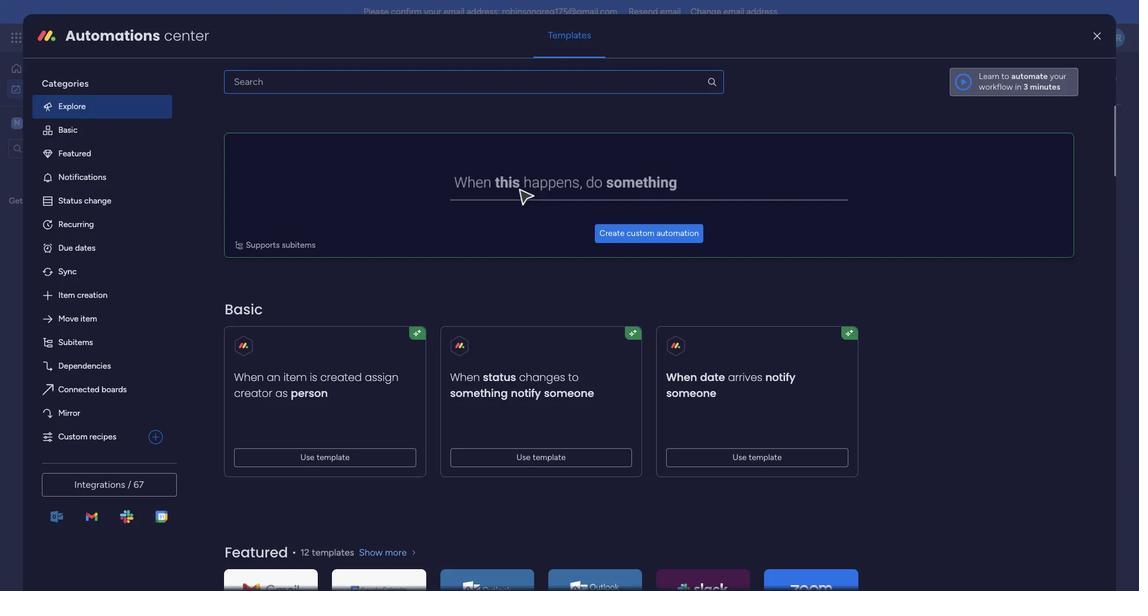 Task type: locate. For each thing, give the bounding box(es) containing it.
there
[[556, 377, 577, 388]]

my for my work
[[177, 68, 204, 95]]

1 vertical spatial work
[[39, 83, 57, 94]]

0 vertical spatial assigned
[[563, 364, 598, 374]]

0 horizontal spatial an
[[267, 370, 281, 385]]

0 horizontal spatial to
[[568, 370, 579, 385]]

1 horizontal spatial an
[[600, 364, 610, 374]]

here.
[[740, 364, 759, 374]]

0 horizontal spatial in
[[666, 338, 678, 358]]

when inside when an item is created   assign creator as
[[234, 370, 264, 385]]

this
[[29, 183, 44, 193], [512, 321, 540, 340]]

0 vertical spatial in
[[1016, 82, 1022, 92]]

item inside the this is your home base, where you can see all your work in one place when you are assigned an item on any board, it will appear here. it looks like there are no items assigned to you at the moment. learn more
[[612, 364, 630, 374]]

to inside when status changes   to something notify someone
[[568, 370, 579, 385]]

learn up workflow
[[980, 71, 1000, 81]]

are up like
[[549, 364, 561, 374]]

0 horizontal spatial featured
[[58, 149, 91, 159]]

use
[[300, 452, 315, 462], [517, 452, 531, 462], [733, 452, 747, 462]]

learn down on
[[624, 389, 648, 400]]

where
[[681, 321, 724, 340]]

2 horizontal spatial use template button
[[666, 448, 848, 467]]

when
[[506, 364, 530, 374], [234, 370, 264, 385], [450, 370, 480, 385], [666, 370, 697, 385]]

email for change email address
[[724, 6, 745, 17]]

1 use template from the left
[[300, 452, 350, 462]]

an inside the this is your home base, where you can see all your work in one place when you are assigned an item on any board, it will appear here. it looks like there are no items assigned to you at the moment. learn more
[[600, 364, 610, 374]]

0 horizontal spatial are
[[549, 364, 561, 374]]

create
[[600, 228, 625, 238]]

as
[[275, 386, 288, 401]]

notify inside when date arrives notify someone
[[766, 370, 796, 385]]

is inside the this is your home base, where you can see all your work in one place when you are assigned an item on any board, it will appear here. it looks like there are no items assigned to you at the moment. learn more
[[543, 321, 555, 340]]

automation
[[657, 228, 699, 238]]

0 horizontal spatial use template
[[300, 452, 350, 462]]

use template button for person
[[234, 448, 416, 467]]

this inside the this is your home base, where you can see all your work in one place when you are assigned an item on any board, it will appear here. it looks like there are no items assigned to you at the moment. learn more
[[512, 321, 540, 340]]

1 vertical spatial are
[[579, 377, 592, 388]]

1 horizontal spatial templates
[[312, 547, 354, 558]]

when inside when date arrives notify someone
[[666, 370, 697, 385]]

1 use from the left
[[300, 452, 315, 462]]

0 vertical spatial notify
[[766, 370, 796, 385]]

your
[[424, 6, 442, 17], [1051, 71, 1067, 81], [558, 321, 590, 340], [593, 338, 625, 358]]

featured
[[58, 149, 91, 159], [225, 543, 288, 562]]

2 horizontal spatial to
[[1002, 71, 1010, 81]]

dates
[[75, 243, 96, 253]]

at
[[695, 377, 703, 388]]

1 vertical spatial is
[[543, 321, 555, 340]]

an up as
[[267, 370, 281, 385]]

2 horizontal spatial template
[[749, 452, 782, 462]]

use template for person
[[300, 452, 350, 462]]

scratch
[[81, 261, 109, 271]]

you up like
[[532, 364, 546, 374]]

1 horizontal spatial email
[[661, 6, 682, 17]]

connected
[[58, 385, 100, 395]]

custom
[[627, 228, 655, 238]]

to up workflow
[[1002, 71, 1010, 81]]

0 horizontal spatial basic
[[58, 125, 78, 135]]

to down board,
[[667, 377, 676, 388]]

notify
[[766, 370, 796, 385], [511, 386, 541, 401]]

1 horizontal spatial use
[[517, 452, 531, 462]]

an up no
[[600, 364, 610, 374]]

0 horizontal spatial you
[[532, 364, 546, 374]]

featured up notifications
[[58, 149, 91, 159]]

more inside the this is your home base, where you can see all your work in one place when you are assigned an item on any board, it will appear here. it looks like there are no items assigned to you at the moment. learn more
[[650, 389, 672, 400]]

item up as
[[283, 370, 307, 385]]

0 horizontal spatial my
[[26, 83, 37, 94]]

template for date
[[749, 452, 782, 462]]

2 horizontal spatial item
[[612, 364, 630, 374]]

use for date
[[733, 452, 747, 462]]

when for when an item is created   assign creator as
[[234, 370, 264, 385]]

item left on
[[612, 364, 630, 374]]

0 vertical spatial is
[[88, 183, 94, 193]]

can
[[758, 321, 785, 340]]

2 horizontal spatial you
[[728, 321, 754, 340]]

someone down changes
[[544, 386, 594, 401]]

use template button
[[234, 448, 416, 467], [450, 448, 632, 467], [666, 448, 848, 467]]

1 horizontal spatial assigned
[[630, 377, 665, 388]]

creator
[[234, 386, 272, 401]]

notify inside when status changes   to something notify someone
[[511, 386, 541, 401]]

is
[[88, 183, 94, 193], [543, 321, 555, 340], [310, 370, 317, 385]]

featured left 12
[[225, 543, 288, 562]]

board,
[[660, 364, 685, 374]]

3 template from the left
[[749, 452, 782, 462]]

use template
[[300, 452, 350, 462], [517, 452, 566, 462], [733, 452, 782, 462]]

1 horizontal spatial my
[[177, 68, 204, 95]]

0 vertical spatial featured
[[58, 149, 91, 159]]

email right "resend"
[[661, 6, 682, 17]]

0 horizontal spatial someone
[[544, 386, 594, 401]]

move
[[58, 314, 79, 324]]

0 horizontal spatial more
[[385, 547, 407, 558]]

in inside your workflow in
[[1016, 82, 1022, 92]]

work for my
[[39, 83, 57, 94]]

my left work
[[177, 68, 204, 95]]

1 horizontal spatial work
[[95, 31, 117, 44]]

boards
[[102, 385, 127, 395]]

1 horizontal spatial use template button
[[450, 448, 632, 467]]

this for workspace
[[29, 183, 44, 193]]

automate
[[1012, 71, 1049, 81]]

created
[[320, 370, 362, 385]]

2 horizontal spatial use template
[[733, 452, 782, 462]]

0 vertical spatial templates
[[75, 235, 112, 245]]

work up any
[[628, 338, 662, 358]]

3 use template button from the left
[[666, 448, 848, 467]]

1 horizontal spatial featured
[[225, 543, 288, 562]]

workspace selection element
[[11, 116, 99, 130]]

greg robinson image
[[1107, 28, 1126, 47]]

this inside this workspace is empty. get started by adding boards, docs, forms or dashboards.
[[29, 183, 44, 193]]

items inside the this is your home base, where you can see all your work in one place when you are assigned an item on any board, it will appear here. it looks like there are no items assigned to you at the moment. learn more
[[606, 377, 628, 388]]

3
[[1024, 82, 1029, 92]]

more down any
[[650, 389, 672, 400]]

when inside the this is your home base, where you can see all your work in one place when you are assigned an item on any board, it will appear here. it looks like there are no items assigned to you at the moment. learn more
[[506, 364, 530, 374]]

3 use template from the left
[[733, 452, 782, 462]]

Search for a column type search field
[[224, 70, 724, 94]]

from right add
[[55, 235, 73, 245]]

2 email from the left
[[661, 6, 682, 17]]

1 horizontal spatial are
[[579, 377, 592, 388]]

basic
[[58, 125, 78, 135], [225, 300, 263, 319]]

is left all
[[543, 321, 555, 340]]

assigned up learn more link
[[630, 377, 665, 388]]

0 horizontal spatial item
[[81, 314, 97, 324]]

my
[[177, 68, 204, 95], [26, 83, 37, 94]]

1 horizontal spatial items
[[606, 377, 628, 388]]

change
[[84, 196, 111, 206]]

search image
[[707, 77, 718, 87]]

1 someone from the left
[[544, 386, 594, 401]]

1 horizontal spatial is
[[310, 370, 317, 385]]

1 vertical spatial from
[[62, 261, 79, 271]]

1 vertical spatial you
[[532, 364, 546, 374]]

custom recipes
[[58, 432, 116, 442]]

someone down it
[[666, 386, 717, 401]]

0 vertical spatial learn
[[980, 71, 1000, 81]]

1 vertical spatial assigned
[[630, 377, 665, 388]]

2 use template from the left
[[517, 452, 566, 462]]

2 vertical spatial you
[[678, 377, 693, 388]]

is up person
[[310, 370, 317, 385]]

mirror
[[58, 408, 80, 418]]

my down home
[[26, 83, 37, 94]]

when inside when status changes   to something notify someone
[[450, 370, 480, 385]]

1 horizontal spatial use template
[[517, 452, 566, 462]]

1 horizontal spatial to
[[667, 377, 676, 388]]

0 horizontal spatial this
[[29, 183, 44, 193]]

2 template from the left
[[533, 452, 566, 462]]

my inside my work 'button'
[[26, 83, 37, 94]]

1 horizontal spatial in
[[1016, 82, 1022, 92]]

items
[[351, 122, 372, 132], [606, 377, 628, 388]]

you
[[728, 321, 754, 340], [532, 364, 546, 374], [678, 377, 693, 388]]

featured option
[[32, 142, 172, 166]]

notify down changes
[[511, 386, 541, 401]]

1 use template button from the left
[[234, 448, 416, 467]]

basic inside option
[[58, 125, 78, 135]]

0 horizontal spatial notify
[[511, 386, 541, 401]]

work inside 'button'
[[39, 83, 57, 94]]

subitems option
[[32, 331, 172, 355]]

2 someone from the left
[[666, 386, 717, 401]]

1 horizontal spatial learn
[[980, 71, 1000, 81]]

1 horizontal spatial basic
[[225, 300, 263, 319]]

1 vertical spatial basic
[[225, 300, 263, 319]]

explore
[[58, 101, 86, 111]]

None search field
[[224, 70, 724, 94], [174, 118, 285, 137], [224, 70, 724, 94], [174, 118, 285, 137]]

will
[[695, 364, 708, 374]]

you left at
[[678, 377, 693, 388]]

it
[[687, 364, 693, 374]]

1 template from the left
[[317, 452, 350, 462]]

to
[[1002, 71, 1010, 81], [568, 370, 579, 385], [667, 377, 676, 388]]

start
[[41, 261, 60, 271]]

item inside option
[[81, 314, 97, 324]]

your up 'minutes' in the top right of the page
[[1051, 71, 1067, 81]]

more right show in the bottom of the page
[[385, 547, 407, 558]]

move item
[[58, 314, 97, 324]]

person
[[291, 386, 328, 401]]

1 vertical spatial notify
[[511, 386, 541, 401]]

dependencies option
[[32, 355, 172, 378]]

this up "started"
[[29, 183, 44, 193]]

item inside when an item is created   assign creator as
[[283, 370, 307, 385]]

0 horizontal spatial is
[[88, 183, 94, 193]]

3 email from the left
[[724, 6, 745, 17]]

1 vertical spatial featured
[[225, 543, 288, 562]]

0 horizontal spatial template
[[317, 452, 350, 462]]

work down home
[[39, 83, 57, 94]]

email left address:
[[444, 6, 465, 17]]

0 horizontal spatial learn
[[624, 389, 648, 400]]

center
[[164, 26, 209, 45]]

1 vertical spatial items
[[606, 377, 628, 388]]

0 horizontal spatial email
[[444, 6, 465, 17]]

Filter dashboard by text search field
[[174, 118, 285, 137]]

when status changes   to something notify someone
[[450, 370, 594, 401]]

0 vertical spatial more
[[650, 389, 672, 400]]

use for person
[[300, 452, 315, 462]]

template for status
[[533, 452, 566, 462]]

2 horizontal spatial is
[[543, 321, 555, 340]]

1 horizontal spatial this
[[512, 321, 540, 340]]

an
[[600, 364, 610, 374], [267, 370, 281, 385]]

1 vertical spatial this
[[512, 321, 540, 340]]

is inside when an item is created   assign creator as
[[310, 370, 317, 385]]

email right change
[[724, 6, 745, 17]]

1 vertical spatial learn
[[624, 389, 648, 400]]

my for my work
[[26, 83, 37, 94]]

in
[[1016, 82, 1022, 92], [666, 338, 678, 358]]

1 vertical spatial templates
[[312, 547, 354, 558]]

0 horizontal spatial work
[[39, 83, 57, 94]]

template
[[317, 452, 350, 462], [533, 452, 566, 462], [749, 452, 782, 462]]

0 horizontal spatial use
[[300, 452, 315, 462]]

0 horizontal spatial templates
[[75, 235, 112, 245]]

in up board,
[[666, 338, 678, 358]]

3 use from the left
[[733, 452, 747, 462]]

notify right here.
[[766, 370, 796, 385]]

sync option
[[32, 260, 172, 284]]

0 vertical spatial basic
[[58, 125, 78, 135]]

2 use template button from the left
[[450, 448, 632, 467]]

status change
[[58, 196, 111, 206]]

you left can
[[728, 321, 754, 340]]

2 vertical spatial is
[[310, 370, 317, 385]]

assigned up there
[[563, 364, 598, 374]]

assigned
[[563, 364, 598, 374], [630, 377, 665, 388]]

resend email
[[629, 6, 682, 17]]

or
[[60, 209, 67, 219]]

1 horizontal spatial you
[[678, 377, 693, 388]]

0 horizontal spatial use template button
[[234, 448, 416, 467]]

work inside the this is your home base, where you can see all your work in one place when you are assigned an item on any board, it will appear here. it looks like there are no items assigned to you at the moment. learn more
[[628, 338, 662, 358]]

to left no
[[568, 370, 579, 385]]

explore option
[[32, 95, 172, 119]]

1 vertical spatial in
[[666, 338, 678, 358]]

this workspace is empty. get started by adding boards, docs, forms or dashboards.
[[9, 183, 142, 219]]

work right monday
[[95, 31, 117, 44]]

from
[[55, 235, 73, 245], [62, 261, 79, 271]]

0 horizontal spatial items
[[351, 122, 372, 132]]

1 horizontal spatial more
[[650, 389, 672, 400]]

2 horizontal spatial email
[[724, 6, 745, 17]]

items right done
[[351, 122, 372, 132]]

2 horizontal spatial use
[[733, 452, 747, 462]]

from down due
[[62, 261, 79, 271]]

is down notifications
[[88, 183, 94, 193]]

1 vertical spatial more
[[385, 547, 407, 558]]

add from templates
[[38, 235, 112, 245]]

hide
[[311, 122, 328, 132]]

recurring
[[58, 219, 94, 229]]

are left no
[[579, 377, 592, 388]]

an inside when an item is created   assign creator as
[[267, 370, 281, 385]]

someone inside when date arrives notify someone
[[666, 386, 717, 401]]

1 horizontal spatial item
[[283, 370, 307, 385]]

items right no
[[606, 377, 628, 388]]

connected boards
[[58, 385, 127, 395]]

2 vertical spatial work
[[628, 338, 662, 358]]

0 vertical spatial from
[[55, 235, 73, 245]]

0 vertical spatial work
[[95, 31, 117, 44]]

templates
[[75, 235, 112, 245], [312, 547, 354, 558]]

item right move
[[81, 314, 97, 324]]

automations  center image
[[37, 26, 56, 45]]

1 horizontal spatial someone
[[666, 386, 717, 401]]

/
[[128, 479, 131, 490]]

2 use from the left
[[517, 452, 531, 462]]

1 horizontal spatial notify
[[766, 370, 796, 385]]

resend
[[629, 6, 658, 17]]

please
[[364, 6, 389, 17]]

to inside the this is your home base, where you can see all your work in one place when you are assigned an item on any board, it will appear here. it looks like there are no items assigned to you at the moment. learn more
[[667, 377, 676, 388]]

this left see
[[512, 321, 540, 340]]

1 horizontal spatial template
[[533, 452, 566, 462]]

2 horizontal spatial work
[[628, 338, 662, 358]]

0 vertical spatial this
[[29, 183, 44, 193]]

integrations / 67
[[74, 479, 144, 490]]

in left 3 at the top right
[[1016, 82, 1022, 92]]

welcome to my work feature image image
[[574, 224, 723, 296]]



Task type: describe. For each thing, give the bounding box(es) containing it.
please confirm your email address: robinsongreg175@gmail.com
[[364, 6, 618, 17]]

from for add
[[55, 235, 73, 245]]

mirror option
[[32, 402, 172, 425]]

by
[[53, 196, 63, 206]]

1 email from the left
[[444, 6, 465, 17]]

is inside this workspace is empty. get started by adding boards, docs, forms or dashboards.
[[88, 183, 94, 193]]

custom
[[58, 432, 88, 442]]

creation
[[77, 290, 108, 300]]

my work button
[[7, 79, 127, 98]]

integrations / 67 button
[[42, 473, 177, 497]]

template for person
[[317, 452, 350, 462]]

no
[[594, 377, 604, 388]]

email for resend email
[[661, 6, 682, 17]]

subitems
[[282, 240, 316, 250]]

the
[[705, 377, 718, 388]]

robinsongreg175@gmail.com
[[502, 6, 618, 17]]

assign
[[365, 370, 399, 385]]

0 vertical spatial you
[[728, 321, 754, 340]]

when date arrives notify someone
[[666, 370, 796, 401]]

custom recipes option
[[32, 425, 144, 449]]

recurring option
[[32, 213, 172, 237]]

it
[[761, 364, 767, 374]]

when for when date arrives notify someone
[[666, 370, 697, 385]]

n
[[14, 118, 20, 128]]

3 minutes
[[1024, 82, 1061, 92]]

this for is
[[512, 321, 540, 340]]

supports
[[246, 240, 280, 250]]

this is your home base, where you can see all your work in one place when you are assigned an item on any board, it will appear here. it looks like there are no items assigned to you at the moment. learn more
[[506, 321, 790, 400]]

your inside your workflow in
[[1051, 71, 1067, 81]]

0 vertical spatial items
[[351, 122, 372, 132]]

resend email link
[[629, 6, 682, 17]]

see plans
[[206, 32, 242, 42]]

due
[[58, 243, 73, 253]]

workflow
[[980, 82, 1014, 92]]

started
[[25, 196, 51, 206]]

looks
[[769, 364, 790, 374]]

change email address
[[691, 6, 778, 17]]

start from scratch button
[[37, 257, 114, 276]]

adding
[[65, 196, 90, 206]]

select product image
[[11, 32, 22, 44]]

empty.
[[96, 183, 121, 193]]

use template for status
[[517, 452, 566, 462]]

new
[[27, 117, 47, 128]]

on
[[632, 364, 642, 374]]

management
[[119, 31, 183, 44]]

address
[[747, 6, 778, 17]]

learn to automate
[[980, 71, 1049, 81]]

status change option
[[32, 189, 172, 213]]

all
[[572, 338, 589, 358]]

in inside the this is your home base, where you can see all your work in one place when you are assigned an item on any board, it will appear here. it looks like there are no items assigned to you at the moment. learn more
[[666, 338, 678, 358]]

0 horizontal spatial assigned
[[563, 364, 598, 374]]

minutes
[[1031, 82, 1061, 92]]

home
[[593, 321, 635, 340]]

address:
[[467, 6, 500, 17]]

show
[[359, 547, 383, 558]]

like
[[541, 377, 554, 388]]

when an item is created   assign creator as
[[234, 370, 399, 401]]

use template for date
[[733, 452, 782, 462]]

67
[[134, 479, 144, 490]]

move item option
[[32, 307, 172, 331]]

change email address link
[[691, 6, 778, 17]]

workspace image
[[11, 117, 23, 130]]

your right all
[[593, 338, 625, 358]]

work for monday
[[95, 31, 117, 44]]

your right confirm
[[424, 6, 442, 17]]

dashboards.
[[69, 209, 114, 219]]

one
[[682, 338, 709, 358]]

forms
[[36, 209, 58, 219]]

featured inside option
[[58, 149, 91, 159]]

dependencies
[[58, 361, 111, 371]]

categories list box
[[32, 68, 182, 449]]

search image
[[271, 123, 280, 132]]

appear
[[710, 364, 737, 374]]

basic option
[[32, 119, 172, 142]]

recipes
[[90, 432, 116, 442]]

my work
[[177, 68, 256, 95]]

notifications option
[[32, 166, 172, 189]]

learn more link
[[624, 389, 672, 401]]

moment.
[[720, 377, 755, 388]]

use template button for status
[[450, 448, 632, 467]]

status
[[483, 370, 516, 385]]

sync
[[58, 267, 77, 277]]

show more link
[[359, 547, 419, 559]]

create custom automation button
[[595, 224, 704, 243]]

when for when status changes   to something notify someone
[[450, 370, 480, 385]]

from for start
[[62, 261, 79, 271]]

new workspace
[[27, 117, 97, 128]]

due dates
[[58, 243, 96, 253]]

use template button for date
[[666, 448, 848, 467]]

12 templates
[[300, 547, 354, 558]]

someone inside when status changes   to something notify someone
[[544, 386, 594, 401]]

see plans button
[[190, 29, 247, 47]]

0 vertical spatial are
[[549, 364, 561, 374]]

add from templates button
[[34, 231, 117, 250]]

item creation option
[[32, 284, 172, 307]]

confirm
[[391, 6, 422, 17]]

supports subitems
[[246, 240, 316, 250]]

add
[[38, 235, 53, 245]]

due dates option
[[32, 237, 172, 260]]

automations center
[[65, 26, 209, 45]]

workspace
[[49, 117, 97, 128]]

use for status
[[517, 452, 531, 462]]

customize
[[395, 122, 435, 132]]

Search in workspace field
[[25, 142, 99, 155]]

change
[[691, 6, 722, 17]]

show more
[[359, 547, 407, 558]]

your left the home
[[558, 321, 590, 340]]

see
[[206, 32, 220, 42]]

home
[[27, 63, 50, 73]]

work
[[209, 68, 256, 95]]

categories heading
[[32, 68, 172, 95]]

workspace
[[46, 183, 86, 193]]

connected boards option
[[32, 378, 172, 402]]

templates inside button
[[75, 235, 112, 245]]

learn inside the this is your home base, where you can see all your work in one place when you are assigned an item on any board, it will appear here. it looks like there are no items assigned to you at the moment. learn more
[[624, 389, 648, 400]]

any
[[644, 364, 658, 374]]

my work
[[26, 83, 57, 94]]

automations
[[65, 26, 160, 45]]

item creation
[[58, 290, 108, 300]]



Task type: vqa. For each thing, say whether or not it's contained in the screenshot.
the restriction
no



